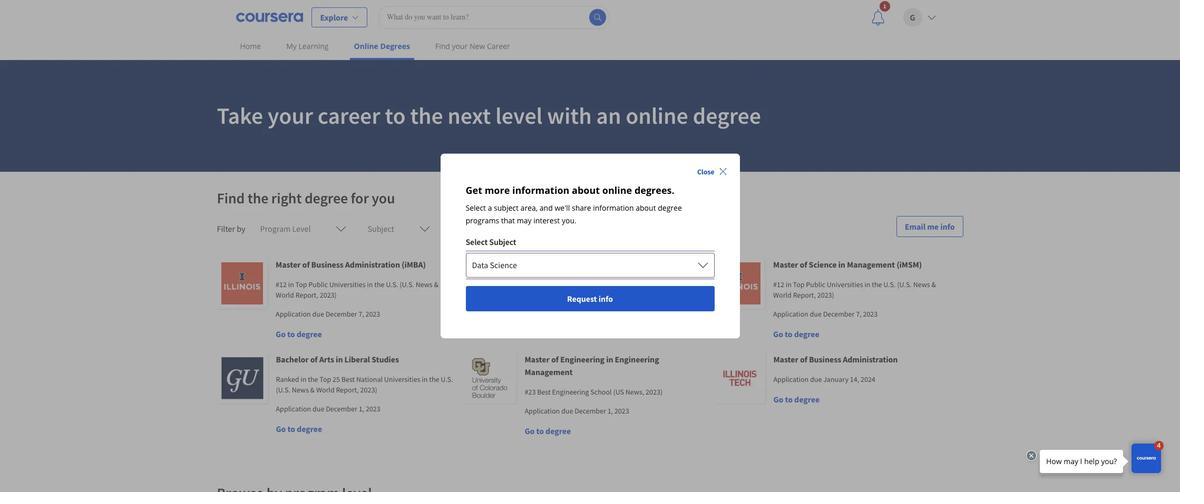 Task type: describe. For each thing, give the bounding box(es) containing it.
(us
[[614, 388, 624, 397]]

get more information about online degrees.
[[466, 184, 675, 196]]

info inside button
[[599, 293, 613, 304]]

2023 for engineering
[[615, 407, 630, 416]]

bachelor
[[276, 354, 309, 365]]

find the right degree for you
[[217, 189, 395, 208]]

home
[[240, 41, 261, 51]]

information inside select a subject area, and we'll share information about degree programs that may interest you.
[[593, 203, 634, 213]]

ranked
[[276, 375, 299, 384]]

december for engineering
[[575, 407, 606, 416]]

#12 for master of science in management (imsm)
[[774, 280, 785, 290]]

engineering for management
[[561, 354, 605, 365]]

world inside ranked in the top 25 best national universities in the u.s. (u.s. news & world report, 2023)
[[316, 386, 335, 395]]

1 science from the left
[[809, 259, 837, 270]]

national
[[357, 375, 383, 384]]

about inside select a subject area, and we'll share information about degree programs that may interest you.
[[636, 203, 656, 213]]

best inside ranked in the top 25 best national universities in the u.s. (u.s. news & world report, 2023)
[[342, 375, 355, 384]]

get
[[466, 184, 483, 196]]

(u.s. inside ranked in the top 25 best national universities in the u.s. (u.s. news & world report, 2023)
[[276, 386, 291, 395]]

a
[[488, 203, 492, 213]]

of for master of business administration (imba)
[[302, 259, 310, 270]]

master of engineering in engineering management
[[525, 354, 660, 378]]

bachelor of arts in liberal studies
[[276, 354, 399, 365]]

#12 for master of business administration (imba)
[[276, 280, 287, 290]]

application due january 14, 2024
[[774, 375, 876, 384]]

georgetown university image
[[217, 353, 268, 404]]

an
[[597, 101, 622, 130]]

master of business administration (imba)
[[276, 259, 426, 270]]

close
[[698, 167, 715, 176]]

in inside master of engineering in engineering management
[[607, 354, 614, 365]]

universities for in
[[827, 280, 864, 290]]

programs
[[466, 215, 500, 225]]

take your career to the next level with an online degree
[[217, 101, 762, 130]]

of for bachelor of arts in liberal studies
[[310, 354, 318, 365]]

that
[[501, 215, 515, 225]]

for
[[351, 189, 369, 208]]

u.s. for (imba)
[[386, 280, 398, 290]]

news,
[[626, 388, 645, 397]]

go to degree for master of science in management (imsm)
[[774, 329, 820, 340]]

report, for business
[[296, 291, 319, 300]]

next
[[448, 101, 491, 130]]

universities inside ranked in the top 25 best national universities in the u.s. (u.s. news & world report, 2023)
[[384, 375, 421, 384]]

application for bachelor of arts in liberal studies
[[276, 405, 311, 414]]

#23
[[525, 388, 536, 397]]

data science button
[[466, 252, 715, 278]]

by
[[237, 224, 246, 234]]

7, for administration
[[359, 310, 364, 319]]

2023) right "news,"
[[646, 388, 663, 397]]

degrees
[[381, 41, 410, 51]]

learning
[[299, 41, 329, 51]]

may
[[517, 215, 532, 225]]

top inside ranked in the top 25 best national universities in the u.s. (u.s. news & world report, 2023)
[[320, 375, 331, 384]]

25
[[333, 375, 340, 384]]

request
[[567, 293, 597, 304]]

me
[[928, 222, 939, 232]]

top for science
[[794, 280, 805, 290]]

(imba)
[[402, 259, 426, 270]]

0 vertical spatial management
[[848, 259, 896, 270]]

university of california, berkeley image
[[466, 258, 517, 309]]

new
[[470, 41, 485, 51]]

get more information about online degrees. dialog
[[441, 154, 740, 339]]

master for master of business administration
[[774, 354, 799, 365]]

find for find the right degree for you
[[217, 189, 245, 208]]

online
[[354, 41, 379, 51]]

close button
[[693, 162, 732, 181]]

1, for liberal
[[359, 405, 364, 414]]

data
[[472, 260, 489, 270]]

you
[[372, 189, 395, 208]]

more
[[485, 184, 510, 196]]

december for business
[[326, 310, 357, 319]]

8,
[[604, 280, 610, 290]]

0 vertical spatial about
[[572, 184, 600, 196]]

find your new career link
[[431, 34, 515, 58]]

subject
[[490, 237, 517, 247]]

ranked in the top 25 best national universities in the u.s. (u.s. news & world report, 2023)
[[276, 375, 453, 395]]

14,
[[851, 375, 860, 384]]

university of illinois at urbana-champaign image for master of science in management (imsm)
[[715, 258, 765, 309]]

area,
[[521, 203, 538, 213]]

world for master of science in management (imsm)
[[774, 291, 792, 300]]

select subject
[[466, 237, 517, 247]]

school
[[591, 388, 612, 397]]

report, for science
[[794, 291, 816, 300]]

and
[[540, 203, 553, 213]]

we'll
[[555, 203, 570, 213]]

2023) down master of science in management (imsm)
[[818, 291, 835, 300]]

studies
[[372, 354, 399, 365]]

& inside ranked in the top 25 best national universities in the u.s. (u.s. news & world report, 2023)
[[310, 386, 315, 395]]

email me info button
[[897, 216, 964, 237]]

application due december 1, 2023 for arts
[[276, 405, 381, 414]]

1 horizontal spatial best
[[538, 388, 551, 397]]

application due february 8, 2024
[[525, 280, 626, 290]]

of for master of science in management (imsm)
[[800, 259, 808, 270]]

due for master of science in management (imsm)
[[810, 310, 822, 319]]

go to degree for master of business administration (imba)
[[276, 329, 322, 340]]

level
[[496, 101, 543, 130]]

1
[[884, 2, 887, 10]]

application for master of business administration (imba)
[[276, 310, 311, 319]]

go for master of engineering in engineering management
[[525, 426, 535, 437]]

#23 best engineering school (us news, 2023)
[[525, 388, 663, 397]]

request info
[[567, 293, 613, 304]]

go to degree down application due february 8, 2024
[[525, 300, 571, 310]]

email
[[905, 222, 926, 232]]

right
[[272, 189, 302, 208]]

filter by
[[217, 224, 246, 234]]

select a subject area, and we'll share information about degree programs that may interest you.
[[466, 203, 682, 225]]

u.s. inside ranked in the top 25 best national universities in the u.s. (u.s. news & world report, 2023)
[[441, 375, 453, 384]]

application due december 7, 2023 for science
[[774, 310, 878, 319]]

due up request
[[562, 280, 573, 290]]



Task type: locate. For each thing, give the bounding box(es) containing it.
public down master of science in management (imsm)
[[807, 280, 826, 290]]

in
[[839, 259, 846, 270], [288, 280, 294, 290], [367, 280, 373, 290], [786, 280, 792, 290], [865, 280, 871, 290], [336, 354, 343, 365], [607, 354, 614, 365], [301, 375, 307, 384], [422, 375, 428, 384]]

1 horizontal spatial report,
[[336, 386, 359, 395]]

your for take
[[268, 101, 313, 130]]

0 horizontal spatial management
[[525, 367, 573, 378]]

u.s. down master of science in management (imsm)
[[884, 280, 896, 290]]

information right share
[[593, 203, 634, 213]]

#12 in top public universities in the u.s. (u.s. news & world report, 2023) for in
[[774, 280, 937, 300]]

(u.s. down (imsm)
[[898, 280, 912, 290]]

0 horizontal spatial find
[[217, 189, 245, 208]]

select down programs
[[466, 237, 488, 247]]

1 horizontal spatial universities
[[384, 375, 421, 384]]

data science
[[472, 260, 517, 270]]

news inside ranked in the top 25 best national universities in the u.s. (u.s. news & world report, 2023)
[[292, 386, 309, 395]]

due for master of engineering in engineering management
[[562, 407, 573, 416]]

application due december 1, 2023 down "#23 best engineering school (us news, 2023)"
[[525, 407, 630, 416]]

of for master of engineering in engineering management
[[552, 354, 559, 365]]

online degrees link
[[350, 34, 415, 60]]

december for arts
[[326, 405, 358, 414]]

online degrees
[[354, 41, 410, 51]]

news
[[416, 280, 433, 290], [914, 280, 931, 290], [292, 386, 309, 395]]

information
[[513, 184, 570, 196], [593, 203, 634, 213]]

1 vertical spatial business
[[810, 354, 842, 365]]

online right 'an'
[[626, 101, 689, 130]]

1 horizontal spatial #12
[[774, 280, 785, 290]]

engineering left school
[[552, 388, 589, 397]]

0 horizontal spatial &
[[310, 386, 315, 395]]

select inside select a subject area, and we'll share information about degree programs that may interest you.
[[466, 203, 486, 213]]

1 vertical spatial online
[[603, 184, 632, 196]]

1 horizontal spatial application due december 1, 2023
[[525, 407, 630, 416]]

go to degree down ranked
[[276, 424, 322, 435]]

(u.s. down (imba)
[[400, 280, 414, 290]]

master for master of engineering in engineering management
[[525, 354, 550, 365]]

0 vertical spatial 2024
[[611, 280, 626, 290]]

info inside button
[[941, 222, 955, 232]]

1 horizontal spatial your
[[452, 41, 468, 51]]

0 horizontal spatial public
[[309, 280, 328, 290]]

select for select subject
[[466, 237, 488, 247]]

(u.s. for (imba)
[[400, 280, 414, 290]]

2024 for application due january 14, 2024
[[861, 375, 876, 384]]

engineering up "#23 best engineering school (us news, 2023)"
[[561, 354, 605, 365]]

2 horizontal spatial report,
[[794, 291, 816, 300]]

business for degree
[[810, 354, 842, 365]]

&
[[434, 280, 439, 290], [932, 280, 937, 290], [310, 386, 315, 395]]

business for december
[[311, 259, 344, 270]]

0 horizontal spatial application due december 1, 2023
[[276, 405, 381, 414]]

#12 in top public universities in the u.s. (u.s. news & world report, 2023)
[[276, 280, 439, 300], [774, 280, 937, 300]]

my learning link
[[282, 34, 333, 58]]

public for science
[[807, 280, 826, 290]]

to
[[385, 101, 406, 130], [537, 300, 544, 310], [287, 329, 295, 340], [785, 329, 793, 340], [786, 394, 793, 405], [288, 424, 295, 435], [537, 426, 544, 437]]

1 horizontal spatial top
[[320, 375, 331, 384]]

december up master of business administration
[[824, 310, 855, 319]]

about up share
[[572, 184, 600, 196]]

find up filter by
[[217, 189, 245, 208]]

engineering for news,
[[552, 388, 589, 397]]

1 horizontal spatial 1,
[[608, 407, 613, 416]]

due
[[562, 280, 573, 290], [312, 310, 324, 319], [810, 310, 822, 319], [811, 375, 822, 384], [313, 405, 325, 414], [562, 407, 573, 416]]

go to degree down application due january 14, 2024
[[774, 394, 820, 405]]

2 application due december 7, 2023 from the left
[[774, 310, 878, 319]]

0 horizontal spatial top
[[296, 280, 307, 290]]

universities down "studies"
[[384, 375, 421, 384]]

master of business administration
[[774, 354, 898, 365]]

february
[[575, 280, 603, 290]]

find left new
[[436, 41, 450, 51]]

0 vertical spatial business
[[311, 259, 344, 270]]

december
[[326, 310, 357, 319], [824, 310, 855, 319], [326, 405, 358, 414], [575, 407, 606, 416]]

share
[[572, 203, 592, 213]]

0 horizontal spatial application due december 7, 2023
[[276, 310, 380, 319]]

best
[[342, 375, 355, 384], [538, 388, 551, 397]]

2 #12 from the left
[[774, 280, 785, 290]]

report,
[[296, 291, 319, 300], [794, 291, 816, 300], [336, 386, 359, 395]]

0 horizontal spatial news
[[292, 386, 309, 395]]

management left (imsm)
[[848, 259, 896, 270]]

0 horizontal spatial about
[[572, 184, 600, 196]]

take
[[217, 101, 263, 130]]

request info button
[[466, 286, 715, 311]]

2023)
[[320, 291, 337, 300], [818, 291, 835, 300], [361, 386, 377, 395], [646, 388, 663, 397]]

0 vertical spatial online
[[626, 101, 689, 130]]

universities
[[330, 280, 366, 290], [827, 280, 864, 290], [384, 375, 421, 384]]

world for master of business administration (imba)
[[276, 291, 294, 300]]

2 university of illinois at urbana-champaign image from the left
[[715, 258, 765, 309]]

#12
[[276, 280, 287, 290], [774, 280, 785, 290]]

2024 right 8,
[[611, 280, 626, 290]]

go to degree for bachelor of arts in liberal studies
[[276, 424, 322, 435]]

december for science
[[824, 310, 855, 319]]

coursera image
[[236, 9, 303, 26]]

2 #12 in top public universities in the u.s. (u.s. news & world report, 2023) from the left
[[774, 280, 937, 300]]

1 horizontal spatial news
[[416, 280, 433, 290]]

2023 for management
[[864, 310, 878, 319]]

the
[[410, 101, 443, 130], [248, 189, 269, 208], [375, 280, 385, 290], [872, 280, 883, 290], [308, 375, 318, 384], [429, 375, 440, 384]]

1 public from the left
[[309, 280, 328, 290]]

1 horizontal spatial #12 in top public universities in the u.s. (u.s. news & world report, 2023)
[[774, 280, 937, 300]]

degree inside select a subject area, and we'll share information about degree programs that may interest you.
[[658, 203, 682, 213]]

0 vertical spatial your
[[452, 41, 468, 51]]

0 horizontal spatial world
[[276, 291, 294, 300]]

master of science in management (imsm)
[[774, 259, 923, 270]]

go to degree up bachelor at left bottom
[[276, 329, 322, 340]]

0 horizontal spatial administration
[[345, 259, 400, 270]]

go to degree up master of business administration
[[774, 329, 820, 340]]

1 vertical spatial your
[[268, 101, 313, 130]]

go for master of science in management (imsm)
[[774, 329, 784, 340]]

master for master of business administration (imba)
[[276, 259, 301, 270]]

u.s. left university of colorado boulder image
[[441, 375, 453, 384]]

1 horizontal spatial public
[[807, 280, 826, 290]]

filter
[[217, 224, 235, 234]]

1 vertical spatial best
[[538, 388, 551, 397]]

go for bachelor of arts in liberal studies
[[276, 424, 286, 435]]

application due december 1, 2023 for engineering
[[525, 407, 630, 416]]

0 horizontal spatial your
[[268, 101, 313, 130]]

management inside master of engineering in engineering management
[[525, 367, 573, 378]]

go to degree
[[525, 300, 571, 310], [276, 329, 322, 340], [774, 329, 820, 340], [774, 394, 820, 405], [276, 424, 322, 435], [525, 426, 571, 437]]

1 horizontal spatial about
[[636, 203, 656, 213]]

2 horizontal spatial top
[[794, 280, 805, 290]]

u.s. down 'master of business administration (imba)'
[[386, 280, 398, 290]]

top for business
[[296, 280, 307, 290]]

1 horizontal spatial 7,
[[857, 310, 862, 319]]

science
[[809, 259, 837, 270], [490, 260, 517, 270]]

0 vertical spatial best
[[342, 375, 355, 384]]

your right take
[[268, 101, 313, 130]]

university of illinois at urbana-champaign image
[[217, 258, 267, 309], [715, 258, 765, 309]]

2024 right 14,
[[861, 375, 876, 384]]

u.s. for management
[[884, 280, 896, 290]]

2 7, from the left
[[857, 310, 862, 319]]

info right me
[[941, 222, 955, 232]]

info
[[941, 222, 955, 232], [599, 293, 613, 304]]

1 vertical spatial find
[[217, 189, 245, 208]]

& for master of business administration (imba)
[[434, 280, 439, 290]]

master for master of science in management (imsm)
[[774, 259, 799, 270]]

interest
[[534, 215, 560, 225]]

#12 in top public universities in the u.s. (u.s. news & world report, 2023) down master of science in management (imsm)
[[774, 280, 937, 300]]

1, down school
[[608, 407, 613, 416]]

2024 for application due february 8, 2024
[[611, 280, 626, 290]]

report, inside ranked in the top 25 best national universities in the u.s. (u.s. news & world report, 2023)
[[336, 386, 359, 395]]

1 horizontal spatial information
[[593, 203, 634, 213]]

1 horizontal spatial business
[[810, 354, 842, 365]]

1 horizontal spatial &
[[434, 280, 439, 290]]

business
[[311, 259, 344, 270], [810, 354, 842, 365]]

go for master of business administration (imba)
[[276, 329, 286, 340]]

of for master of business administration
[[801, 354, 808, 365]]

#12 in top public universities in the u.s. (u.s. news & world report, 2023) down 'master of business administration (imba)'
[[276, 280, 439, 300]]

go to degree down the #23
[[525, 426, 571, 437]]

1 vertical spatial management
[[525, 367, 573, 378]]

2 horizontal spatial (u.s.
[[898, 280, 912, 290]]

1 #12 from the left
[[276, 280, 287, 290]]

select for select a subject area, and we'll share information about degree programs that may interest you.
[[466, 203, 486, 213]]

due up master of business administration
[[810, 310, 822, 319]]

0 horizontal spatial 7,
[[359, 310, 364, 319]]

1 vertical spatial information
[[593, 203, 634, 213]]

0 horizontal spatial 2024
[[611, 280, 626, 290]]

0 horizontal spatial science
[[490, 260, 517, 270]]

subject
[[494, 203, 519, 213]]

0 vertical spatial information
[[513, 184, 570, 196]]

(imsm)
[[897, 259, 923, 270]]

career
[[487, 41, 510, 51]]

find inside find your new career link
[[436, 41, 450, 51]]

1 button
[[862, 0, 895, 34]]

2 horizontal spatial universities
[[827, 280, 864, 290]]

1 vertical spatial 2024
[[861, 375, 876, 384]]

info down 8,
[[599, 293, 613, 304]]

1 horizontal spatial 2024
[[861, 375, 876, 384]]

your for find
[[452, 41, 468, 51]]

0 horizontal spatial #12
[[276, 280, 287, 290]]

0 horizontal spatial u.s.
[[386, 280, 398, 290]]

public for business
[[309, 280, 328, 290]]

(u.s. down ranked
[[276, 386, 291, 395]]

find
[[436, 41, 450, 51], [217, 189, 245, 208]]

1 vertical spatial select
[[466, 237, 488, 247]]

university of colorado boulder image
[[466, 353, 517, 404]]

2 horizontal spatial news
[[914, 280, 931, 290]]

liberal
[[345, 354, 370, 365]]

application
[[525, 280, 560, 290], [276, 310, 311, 319], [774, 310, 809, 319], [774, 375, 809, 384], [276, 405, 311, 414], [525, 407, 560, 416]]

career
[[318, 101, 381, 130]]

1 horizontal spatial application due december 7, 2023
[[774, 310, 878, 319]]

0 horizontal spatial info
[[599, 293, 613, 304]]

due down "arts"
[[313, 405, 325, 414]]

0 vertical spatial select
[[466, 203, 486, 213]]

1 select from the top
[[466, 203, 486, 213]]

2 science from the left
[[490, 260, 517, 270]]

master inside master of engineering in engineering management
[[525, 354, 550, 365]]

7, up 'liberal'
[[359, 310, 364, 319]]

degrees.
[[635, 184, 675, 196]]

0 horizontal spatial #12 in top public universities in the u.s. (u.s. news & world report, 2023)
[[276, 280, 439, 300]]

universities down master of science in management (imsm)
[[827, 280, 864, 290]]

find for find your new career
[[436, 41, 450, 51]]

select
[[466, 203, 486, 213], [466, 237, 488, 247]]

1 vertical spatial about
[[636, 203, 656, 213]]

administration for master of business administration (imba)
[[345, 259, 400, 270]]

administration for master of business administration
[[843, 354, 898, 365]]

application for master of science in management (imsm)
[[774, 310, 809, 319]]

#12 in top public universities in the u.s. (u.s. news & world report, 2023) for administration
[[276, 280, 439, 300]]

0 horizontal spatial business
[[311, 259, 344, 270]]

None search field
[[378, 6, 610, 29]]

due for master of business administration (imba)
[[312, 310, 324, 319]]

about
[[572, 184, 600, 196], [636, 203, 656, 213]]

master
[[276, 259, 301, 270], [774, 259, 799, 270], [525, 354, 550, 365], [774, 354, 799, 365]]

due for bachelor of arts in liberal studies
[[313, 405, 325, 414]]

7, down master of science in management (imsm)
[[857, 310, 862, 319]]

1,
[[359, 405, 364, 414], [608, 407, 613, 416]]

news for master of business administration (imba)
[[416, 280, 433, 290]]

1 horizontal spatial info
[[941, 222, 955, 232]]

2023 for (imba)
[[366, 310, 380, 319]]

2 select from the top
[[466, 237, 488, 247]]

2 horizontal spatial u.s.
[[884, 280, 896, 290]]

my
[[286, 41, 297, 51]]

science inside popup button
[[490, 260, 517, 270]]

go
[[525, 300, 535, 310], [276, 329, 286, 340], [774, 329, 784, 340], [774, 394, 784, 405], [276, 424, 286, 435], [525, 426, 535, 437]]

1 horizontal spatial world
[[316, 386, 335, 395]]

management up the #23
[[525, 367, 573, 378]]

1, down ranked in the top 25 best national universities in the u.s. (u.s. news & world report, 2023)
[[359, 405, 364, 414]]

arts
[[319, 354, 334, 365]]

1 7, from the left
[[359, 310, 364, 319]]

online left the degrees.
[[603, 184, 632, 196]]

due left january
[[811, 375, 822, 384]]

with
[[547, 101, 592, 130]]

news for master of science in management (imsm)
[[914, 280, 931, 290]]

0 horizontal spatial 1,
[[359, 405, 364, 414]]

application due december 7, 2023
[[276, 310, 380, 319], [774, 310, 878, 319]]

7, for in
[[857, 310, 862, 319]]

news down (imba)
[[416, 280, 433, 290]]

1 horizontal spatial administration
[[843, 354, 898, 365]]

engineering up "news,"
[[615, 354, 660, 365]]

1 horizontal spatial university of illinois at urbana-champaign image
[[715, 258, 765, 309]]

2023) inside ranked in the top 25 best national universities in the u.s. (u.s. news & world report, 2023)
[[361, 386, 377, 395]]

1 horizontal spatial u.s.
[[441, 375, 453, 384]]

due down "#23 best engineering school (us news, 2023)"
[[562, 407, 573, 416]]

find your new career
[[436, 41, 510, 51]]

december up bachelor of arts in liberal studies
[[326, 310, 357, 319]]

go to degree for master of engineering in engineering management
[[525, 426, 571, 437]]

0 horizontal spatial university of illinois at urbana-champaign image
[[217, 258, 267, 309]]

news down (imsm)
[[914, 280, 931, 290]]

1 horizontal spatial find
[[436, 41, 450, 51]]

email me info
[[905, 222, 955, 232]]

2 horizontal spatial world
[[774, 291, 792, 300]]

online
[[626, 101, 689, 130], [603, 184, 632, 196]]

application due december 7, 2023 up "arts"
[[276, 310, 380, 319]]

about down the degrees.
[[636, 203, 656, 213]]

news down ranked
[[292, 386, 309, 395]]

0 horizontal spatial best
[[342, 375, 355, 384]]

university of illinois at urbana-champaign image for master of business administration (imba)
[[217, 258, 267, 309]]

application for master of engineering in engineering management
[[525, 407, 560, 416]]

2024
[[611, 280, 626, 290], [861, 375, 876, 384]]

0 vertical spatial find
[[436, 41, 450, 51]]

universities down 'master of business administration (imba)'
[[330, 280, 366, 290]]

december down "#23 best engineering school (us news, 2023)"
[[575, 407, 606, 416]]

information up and
[[513, 184, 570, 196]]

1 university of illinois at urbana-champaign image from the left
[[217, 258, 267, 309]]

2 horizontal spatial &
[[932, 280, 937, 290]]

2023) down 'master of business administration (imba)'
[[320, 291, 337, 300]]

1 horizontal spatial (u.s.
[[400, 280, 414, 290]]

(u.s. for management
[[898, 280, 912, 290]]

illinois tech image
[[715, 353, 766, 404]]

0 vertical spatial info
[[941, 222, 955, 232]]

universities for administration
[[330, 280, 366, 290]]

best right the #23
[[538, 388, 551, 397]]

public down 'master of business administration (imba)'
[[309, 280, 328, 290]]

1 vertical spatial administration
[[843, 354, 898, 365]]

application due december 7, 2023 for business
[[276, 310, 380, 319]]

2023 for liberal
[[366, 405, 381, 414]]

administration left (imba)
[[345, 259, 400, 270]]

administration
[[345, 259, 400, 270], [843, 354, 898, 365]]

1 horizontal spatial science
[[809, 259, 837, 270]]

1 #12 in top public universities in the u.s. (u.s. news & world report, 2023) from the left
[[276, 280, 439, 300]]

world
[[276, 291, 294, 300], [774, 291, 792, 300], [316, 386, 335, 395]]

select left the a
[[466, 203, 486, 213]]

1 vertical spatial info
[[599, 293, 613, 304]]

due up "arts"
[[312, 310, 324, 319]]

application due december 7, 2023 up master of business administration
[[774, 310, 878, 319]]

2 public from the left
[[807, 280, 826, 290]]

you.
[[562, 215, 577, 225]]

your left new
[[452, 41, 468, 51]]

0 horizontal spatial information
[[513, 184, 570, 196]]

0 horizontal spatial report,
[[296, 291, 319, 300]]

0 vertical spatial administration
[[345, 259, 400, 270]]

home link
[[236, 34, 265, 58]]

administration up 14,
[[843, 354, 898, 365]]

best right 25
[[342, 375, 355, 384]]

2023) down national
[[361, 386, 377, 395]]

january
[[824, 375, 849, 384]]

& for master of science in management (imsm)
[[932, 280, 937, 290]]

online inside dialog
[[603, 184, 632, 196]]

1 application due december 7, 2023 from the left
[[276, 310, 380, 319]]

december down 25
[[326, 405, 358, 414]]

my learning
[[286, 41, 329, 51]]

application due december 1, 2023 down 25
[[276, 405, 381, 414]]

1 horizontal spatial management
[[848, 259, 896, 270]]

degree
[[693, 101, 762, 130], [305, 189, 348, 208], [658, 203, 682, 213], [546, 300, 571, 310], [297, 329, 322, 340], [795, 329, 820, 340], [795, 394, 820, 405], [297, 424, 322, 435], [546, 426, 571, 437]]

1, for engineering
[[608, 407, 613, 416]]

0 horizontal spatial universities
[[330, 280, 366, 290]]

0 horizontal spatial (u.s.
[[276, 386, 291, 395]]

public
[[309, 280, 328, 290], [807, 280, 826, 290]]

of inside master of engineering in engineering management
[[552, 354, 559, 365]]



Task type: vqa. For each thing, say whether or not it's contained in the screenshot.


